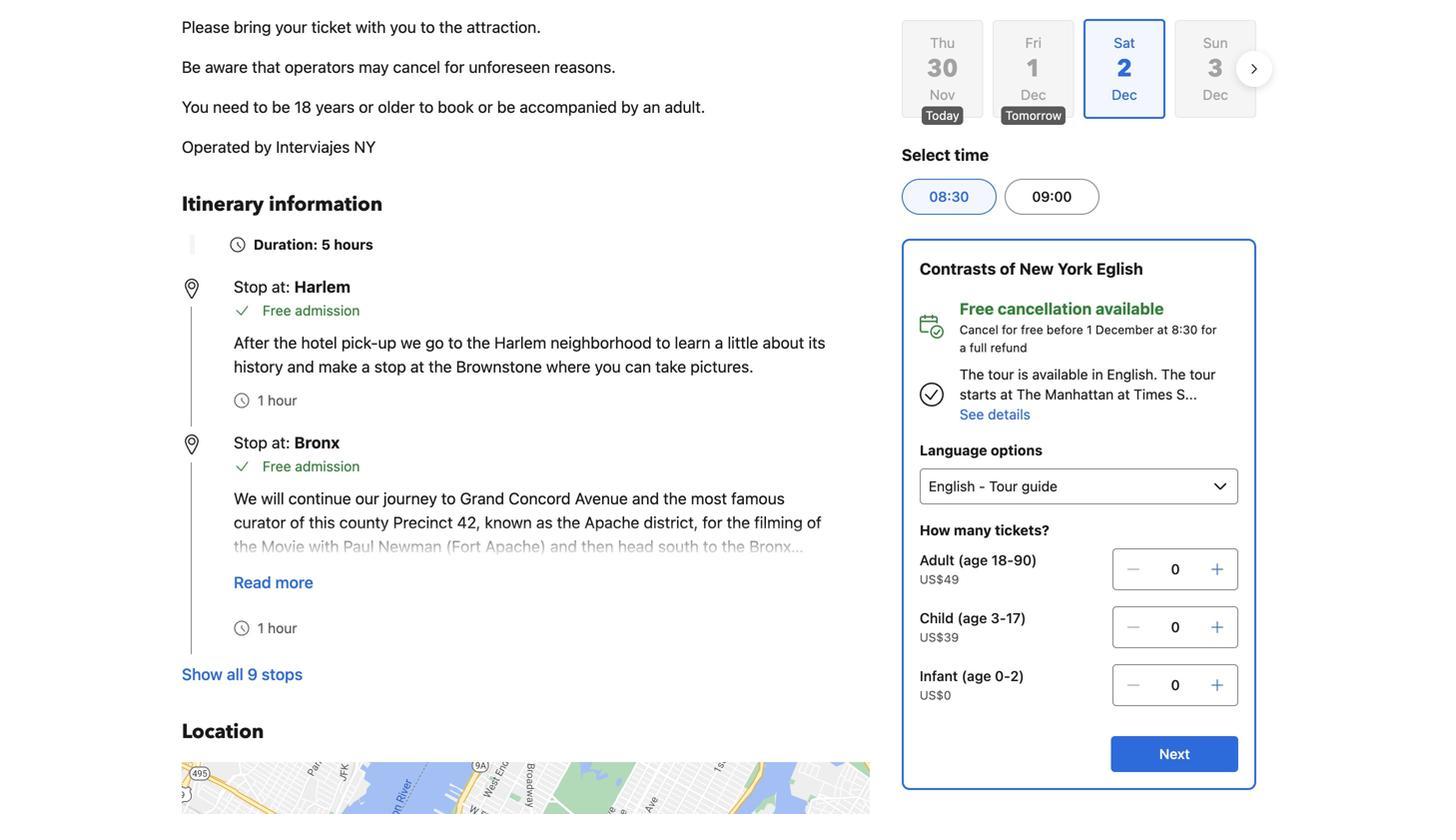Task type: locate. For each thing, give the bounding box(es) containing it.
0 horizontal spatial different
[[427, 585, 488, 604]]

for right district,
[[703, 513, 723, 532]]

0 vertical spatial and
[[287, 357, 314, 376]]

and down hotel
[[287, 357, 314, 376]]

in inside we will continue our journey to grand concord avenue and the most famous curator of this county precinct 42, known as the apache district, for the filming of the movie with paul newman (fort apache) and then head south to the bronx where the most famous graffiti, each with its different stories, making stops in some of them to make the different photographs.
[[783, 561, 796, 580]]

graffiti,
[[408, 561, 460, 580]]

1 horizontal spatial with
[[356, 17, 386, 36]]

1 vertical spatial you
[[595, 357, 621, 376]]

0 horizontal spatial its
[[538, 561, 555, 580]]

bronx inside we will continue our journey to grand concord avenue and the most famous curator of this county precinct 42, known as the apache district, for the filming of the movie with paul newman (fort apache) and then head south to the bronx where the most famous graffiti, each with its different stories, making stops in some of them to make the different photographs.
[[750, 537, 792, 556]]

unforeseen
[[469, 57, 550, 76]]

make down paul in the bottom left of the page
[[356, 585, 395, 604]]

2 horizontal spatial with
[[503, 561, 534, 580]]

0-
[[995, 668, 1011, 684]]

1 0 from the top
[[1171, 561, 1180, 577]]

them
[[296, 585, 333, 604]]

0 horizontal spatial stops
[[262, 665, 303, 684]]

1 horizontal spatial harlem
[[495, 333, 547, 352]]

1 vertical spatial in
[[783, 561, 796, 580]]

the up the 's...'
[[1162, 366, 1186, 383]]

details
[[988, 406, 1031, 423]]

1 horizontal spatial in
[[1092, 366, 1104, 383]]

2 vertical spatial (age
[[962, 668, 992, 684]]

available up december
[[1096, 299, 1164, 318]]

and down as
[[550, 537, 577, 556]]

show all 9 stops button
[[182, 662, 303, 686]]

1 hour down some
[[258, 620, 297, 636]]

a
[[715, 333, 724, 352], [960, 341, 967, 355], [362, 357, 370, 376]]

stop down "duration:"
[[234, 277, 268, 296]]

be
[[272, 97, 290, 116], [497, 97, 516, 116]]

free admission
[[263, 302, 360, 319], [263, 458, 360, 475]]

0 horizontal spatial by
[[254, 137, 272, 156]]

sun 3 dec
[[1203, 34, 1229, 103]]

1 vertical spatial harlem
[[495, 333, 547, 352]]

1 vertical spatial at:
[[272, 433, 290, 452]]

08:30
[[930, 188, 970, 205]]

the left filming
[[727, 513, 750, 532]]

free admission for harlem
[[263, 302, 360, 319]]

1 horizontal spatial its
[[809, 333, 826, 352]]

1 vertical spatial bronx
[[750, 537, 792, 556]]

dec for 1
[[1021, 86, 1047, 103]]

0 vertical spatial 1 hour
[[258, 392, 297, 409]]

stop
[[234, 277, 268, 296], [234, 433, 268, 452]]

at inside after the hotel pick-up we go to the harlem neighborhood to learn a little about its history and make a stop at the brownstone where you can take pictures.
[[411, 357, 425, 376]]

the down graffiti, on the bottom of page
[[399, 585, 423, 604]]

0 vertical spatial 0
[[1171, 561, 1180, 577]]

duration:
[[254, 236, 318, 253]]

(age inside infant (age 0-2) us$0
[[962, 668, 992, 684]]

different
[[559, 561, 620, 580], [427, 585, 488, 604]]

harlem up brownstone
[[495, 333, 547, 352]]

1 vertical spatial with
[[309, 537, 339, 556]]

as
[[536, 513, 553, 532]]

or right book
[[478, 97, 493, 116]]

0 vertical spatial available
[[1096, 299, 1164, 318]]

(age for child
[[958, 610, 988, 626]]

1 vertical spatial admission
[[295, 458, 360, 475]]

dec down '3'
[[1203, 86, 1229, 103]]

movie
[[261, 537, 305, 556]]

a left stop
[[362, 357, 370, 376]]

1 horizontal spatial dec
[[1203, 86, 1229, 103]]

bronx down filming
[[750, 537, 792, 556]]

0 for child (age 3-17)
[[1171, 619, 1180, 635]]

1 inside free cancellation available cancel for free before 1 december at 8:30 for a full refund
[[1087, 323, 1093, 337]]

5
[[321, 236, 331, 253]]

region
[[886, 11, 1273, 127]]

can
[[625, 357, 652, 376]]

free down stop at: bronx
[[263, 458, 291, 475]]

or left older
[[359, 97, 374, 116]]

famous up filming
[[732, 489, 785, 508]]

south
[[658, 537, 699, 556]]

infant (age 0-2) us$0
[[920, 668, 1025, 702]]

dec up tomorrow
[[1021, 86, 1047, 103]]

this
[[309, 513, 335, 532]]

0 vertical spatial hour
[[268, 392, 297, 409]]

0 vertical spatial by
[[621, 97, 639, 116]]

0 vertical spatial free admission
[[263, 302, 360, 319]]

eglish
[[1097, 259, 1144, 278]]

2 horizontal spatial a
[[960, 341, 967, 355]]

we
[[401, 333, 421, 352]]

harlem down 5
[[294, 277, 351, 296]]

tour
[[988, 366, 1015, 383], [1190, 366, 1216, 383]]

its
[[809, 333, 826, 352], [538, 561, 555, 580]]

0 horizontal spatial tour
[[988, 366, 1015, 383]]

its inside after the hotel pick-up we go to the harlem neighborhood to learn a little about its history and make a stop at the brownstone where you can take pictures.
[[809, 333, 826, 352]]

an
[[643, 97, 661, 116]]

1 vertical spatial by
[[254, 137, 272, 156]]

hour down some
[[268, 620, 297, 636]]

hour for harlem
[[268, 392, 297, 409]]

a left full
[[960, 341, 967, 355]]

stop
[[374, 357, 406, 376]]

2 vertical spatial 0
[[1171, 677, 1180, 693]]

0 vertical spatial its
[[809, 333, 826, 352]]

1 vertical spatial different
[[427, 585, 488, 604]]

0 horizontal spatial be
[[272, 97, 290, 116]]

0 vertical spatial bronx
[[294, 433, 340, 452]]

1 1 hour from the top
[[258, 392, 297, 409]]

stops right 9
[[262, 665, 303, 684]]

1 horizontal spatial tour
[[1190, 366, 1216, 383]]

the down 'is'
[[1017, 386, 1042, 403]]

1 vertical spatial hour
[[268, 620, 297, 636]]

2 at: from the top
[[272, 433, 290, 452]]

free up cancel
[[960, 299, 994, 318]]

at down we
[[411, 357, 425, 376]]

0 vertical spatial stops
[[739, 561, 779, 580]]

the up making
[[722, 537, 745, 556]]

0 horizontal spatial in
[[783, 561, 796, 580]]

most up district,
[[691, 489, 727, 508]]

read more button
[[222, 559, 326, 606]]

full
[[970, 341, 987, 355]]

show
[[182, 665, 223, 684]]

for inside we will continue our journey to grand concord avenue and the most famous curator of this county precinct 42, known as the apache district, for the filming of the movie with paul newman (fort apache) and then head south to the bronx where the most famous graffiti, each with its different stories, making stops in some of them to make the different photographs.
[[703, 513, 723, 532]]

to right the them
[[338, 585, 352, 604]]

to left book
[[419, 97, 434, 116]]

1 vertical spatial stop
[[234, 433, 268, 452]]

1 horizontal spatial available
[[1096, 299, 1164, 318]]

1 horizontal spatial the
[[1017, 386, 1042, 403]]

next
[[1160, 746, 1191, 762]]

english.
[[1107, 366, 1158, 383]]

in
[[1092, 366, 1104, 383], [783, 561, 796, 580]]

with right "ticket"
[[356, 17, 386, 36]]

tour up the 's...'
[[1190, 366, 1216, 383]]

1 horizontal spatial or
[[478, 97, 493, 116]]

make down hotel
[[319, 357, 358, 376]]

1 vertical spatial stops
[[262, 665, 303, 684]]

0 vertical spatial where
[[546, 357, 591, 376]]

1 down some
[[258, 620, 264, 636]]

you
[[390, 17, 416, 36], [595, 357, 621, 376]]

at
[[1158, 323, 1169, 337], [411, 357, 425, 376], [1001, 386, 1013, 403], [1118, 386, 1130, 403]]

1 vertical spatial free admission
[[263, 458, 360, 475]]

2 free admission from the top
[[263, 458, 360, 475]]

to up take
[[656, 333, 671, 352]]

1 vertical spatial (age
[[958, 610, 988, 626]]

accompanied
[[520, 97, 617, 116]]

1 horizontal spatial where
[[546, 357, 591, 376]]

information
[[269, 191, 383, 218]]

please
[[182, 17, 230, 36]]

available up manhattan
[[1033, 366, 1089, 383]]

where
[[546, 357, 591, 376], [234, 561, 278, 580]]

stop for stop at: bronx
[[234, 433, 268, 452]]

30
[[927, 52, 958, 85]]

0 vertical spatial in
[[1092, 366, 1104, 383]]

different down graffiti, on the bottom of page
[[427, 585, 488, 604]]

free inside free cancellation available cancel for free before 1 december at 8:30 for a full refund
[[960, 299, 994, 318]]

0 vertical spatial most
[[691, 489, 727, 508]]

1 horizontal spatial be
[[497, 97, 516, 116]]

0 horizontal spatial where
[[234, 561, 278, 580]]

(age inside adult (age 18-90) us$49
[[959, 552, 988, 568]]

photographs.
[[493, 585, 589, 604]]

(age left 0-
[[962, 668, 992, 684]]

0 horizontal spatial with
[[309, 537, 339, 556]]

1 horizontal spatial famous
[[732, 489, 785, 508]]

available inside the tour is available in english.    the tour starts at the manhattan at times s... see details
[[1033, 366, 1089, 383]]

0 horizontal spatial and
[[287, 357, 314, 376]]

hour for bronx
[[268, 620, 297, 636]]

0 vertical spatial at:
[[272, 277, 290, 296]]

after
[[234, 333, 269, 352]]

0 horizontal spatial harlem
[[294, 277, 351, 296]]

(age left 3-
[[958, 610, 988, 626]]

where up some
[[234, 561, 278, 580]]

1 vertical spatial 1 hour
[[258, 620, 297, 636]]

0 horizontal spatial or
[[359, 97, 374, 116]]

the up cancel
[[439, 17, 463, 36]]

2 admission from the top
[[295, 458, 360, 475]]

at down english.
[[1118, 386, 1130, 403]]

you down neighborhood
[[595, 357, 621, 376]]

most up the them
[[310, 561, 346, 580]]

1 be from the left
[[272, 97, 290, 116]]

2 0 from the top
[[1171, 619, 1180, 635]]

2 vertical spatial with
[[503, 561, 534, 580]]

famous down paul in the bottom left of the page
[[350, 561, 404, 580]]

a left little
[[715, 333, 724, 352]]

2 1 hour from the top
[[258, 620, 297, 636]]

0 horizontal spatial a
[[362, 357, 370, 376]]

adult.
[[665, 97, 706, 116]]

0 vertical spatial admission
[[295, 302, 360, 319]]

its up the photographs.
[[538, 561, 555, 580]]

1 vertical spatial make
[[356, 585, 395, 604]]

history
[[234, 357, 283, 376]]

make
[[319, 357, 358, 376], [356, 585, 395, 604]]

1 horizontal spatial different
[[559, 561, 620, 580]]

free admission down stop at: harlem
[[263, 302, 360, 319]]

with
[[356, 17, 386, 36], [309, 537, 339, 556], [503, 561, 534, 580]]

1 admission from the top
[[295, 302, 360, 319]]

0 vertical spatial (age
[[959, 552, 988, 568]]

admission up continue
[[295, 458, 360, 475]]

stops inside button
[[262, 665, 303, 684]]

1 horizontal spatial stops
[[739, 561, 779, 580]]

different down 'then'
[[559, 561, 620, 580]]

for
[[445, 57, 465, 76], [1002, 323, 1018, 337], [1202, 323, 1217, 337], [703, 513, 723, 532]]

at left the 8:30
[[1158, 323, 1169, 337]]

18
[[295, 97, 312, 116]]

1 vertical spatial available
[[1033, 366, 1089, 383]]

at: up will
[[272, 433, 290, 452]]

1 tour from the left
[[988, 366, 1015, 383]]

free for bronx
[[263, 458, 291, 475]]

free down stop at: harlem
[[263, 302, 291, 319]]

1 horizontal spatial and
[[550, 537, 577, 556]]

(age
[[959, 552, 988, 568], [958, 610, 988, 626], [962, 668, 992, 684]]

known
[[485, 513, 532, 532]]

with down this
[[309, 537, 339, 556]]

curator
[[234, 513, 286, 532]]

1 horizontal spatial by
[[621, 97, 639, 116]]

1 down history
[[258, 392, 264, 409]]

0 horizontal spatial dec
[[1021, 86, 1047, 103]]

older
[[378, 97, 415, 116]]

attraction.
[[467, 17, 541, 36]]

years
[[316, 97, 355, 116]]

0 horizontal spatial available
[[1033, 366, 1089, 383]]

1 free admission from the top
[[263, 302, 360, 319]]

is
[[1018, 366, 1029, 383]]

make inside after the hotel pick-up we go to the harlem neighborhood to learn a little about its history and make a stop at the brownstone where you can take pictures.
[[319, 357, 358, 376]]

famous
[[732, 489, 785, 508], [350, 561, 404, 580]]

stop up we
[[234, 433, 268, 452]]

and
[[287, 357, 314, 376], [632, 489, 659, 508], [550, 537, 577, 556]]

in up manhattan
[[1092, 366, 1104, 383]]

1 hour
[[258, 392, 297, 409], [258, 620, 297, 636]]

9
[[248, 665, 258, 684]]

of left "new"
[[1000, 259, 1016, 278]]

2 stop from the top
[[234, 433, 268, 452]]

avenue
[[575, 489, 628, 508]]

1 right before
[[1087, 323, 1093, 337]]

be down unforeseen at the top left of the page
[[497, 97, 516, 116]]

york
[[1058, 259, 1093, 278]]

18-
[[992, 552, 1014, 568]]

itinerary
[[182, 191, 264, 218]]

reasons.
[[554, 57, 616, 76]]

1 at: from the top
[[272, 277, 290, 296]]

(fort
[[446, 537, 481, 556]]

in down filming
[[783, 561, 796, 580]]

1 horizontal spatial you
[[595, 357, 621, 376]]

then
[[582, 537, 614, 556]]

2 vertical spatial and
[[550, 537, 577, 556]]

0 vertical spatial make
[[319, 357, 358, 376]]

be left 18 in the left top of the page
[[272, 97, 290, 116]]

bronx up continue
[[294, 433, 340, 452]]

sun
[[1204, 34, 1228, 51]]

admission up hotel
[[295, 302, 360, 319]]

by
[[621, 97, 639, 116], [254, 137, 272, 156]]

1 stop from the top
[[234, 277, 268, 296]]

the up brownstone
[[467, 333, 490, 352]]

the down curator
[[234, 537, 257, 556]]

and up district,
[[632, 489, 659, 508]]

journey
[[384, 489, 437, 508]]

0 vertical spatial harlem
[[294, 277, 351, 296]]

(age left the 18-
[[959, 552, 988, 568]]

by left 'an'
[[621, 97, 639, 116]]

filming
[[755, 513, 803, 532]]

at: down "duration:"
[[272, 277, 290, 296]]

operated
[[182, 137, 250, 156]]

1 vertical spatial its
[[538, 561, 555, 580]]

by right operated
[[254, 137, 272, 156]]

you inside after the hotel pick-up we go to the harlem neighborhood to learn a little about its history and make a stop at the brownstone where you can take pictures.
[[595, 357, 621, 376]]

where inside we will continue our journey to grand concord avenue and the most famous curator of this county precinct 42, known as the apache district, for the filming of the movie with paul newman (fort apache) and then head south to the bronx where the most famous graffiti, each with its different stories, making stops in some of them to make the different photographs.
[[234, 561, 278, 580]]

0 vertical spatial stop
[[234, 277, 268, 296]]

hour down history
[[268, 392, 297, 409]]

42,
[[457, 513, 481, 532]]

3 0 from the top
[[1171, 677, 1180, 693]]

1 dec from the left
[[1021, 86, 1047, 103]]

(age inside child (age 3-17) us$39
[[958, 610, 988, 626]]

1 hour down history
[[258, 392, 297, 409]]

3
[[1208, 52, 1224, 85]]

dec inside the fri 1 dec tomorrow
[[1021, 86, 1047, 103]]

options
[[991, 442, 1043, 459]]

or
[[359, 97, 374, 116], [478, 97, 493, 116]]

1 vertical spatial where
[[234, 561, 278, 580]]

the up starts
[[960, 366, 985, 383]]

where down neighborhood
[[546, 357, 591, 376]]

0 vertical spatial you
[[390, 17, 416, 36]]

1 down the fri
[[1026, 52, 1042, 85]]

1 inside the fri 1 dec tomorrow
[[1026, 52, 1042, 85]]

2 dec from the left
[[1203, 86, 1229, 103]]

tour left 'is'
[[988, 366, 1015, 383]]

stories,
[[625, 561, 678, 580]]

at: for harlem
[[272, 277, 290, 296]]

region containing 30
[[886, 11, 1273, 127]]

cancel
[[960, 323, 999, 337]]

2 horizontal spatial and
[[632, 489, 659, 508]]

2 hour from the top
[[268, 620, 297, 636]]

stops right making
[[739, 561, 779, 580]]

hours
[[334, 236, 373, 253]]

1 vertical spatial 0
[[1171, 619, 1180, 635]]

its right about
[[809, 333, 826, 352]]

0 for infant (age 0-2)
[[1171, 677, 1180, 693]]

1 horizontal spatial bronx
[[750, 537, 792, 556]]

0 horizontal spatial the
[[960, 366, 985, 383]]

you up be aware that operators may cancel for unforeseen reasons.
[[390, 17, 416, 36]]

cancel
[[393, 57, 441, 76]]

1 vertical spatial most
[[310, 561, 346, 580]]

with down apache)
[[503, 561, 534, 580]]

1 hour from the top
[[268, 392, 297, 409]]

of left the them
[[278, 585, 292, 604]]

some
[[234, 585, 273, 604]]

admission for bronx
[[295, 458, 360, 475]]

making
[[682, 561, 735, 580]]

0 horizontal spatial famous
[[350, 561, 404, 580]]

free
[[960, 299, 994, 318], [263, 302, 291, 319], [263, 458, 291, 475]]

0 horizontal spatial you
[[390, 17, 416, 36]]

in inside the tour is available in english.    the tour starts at the manhattan at times s... see details
[[1092, 366, 1104, 383]]

free admission up continue
[[263, 458, 360, 475]]

new
[[1020, 259, 1054, 278]]



Task type: vqa. For each thing, say whether or not it's contained in the screenshot.
admission
yes



Task type: describe. For each thing, give the bounding box(es) containing it.
location
[[182, 718, 264, 746]]

thu 30 nov today
[[926, 34, 960, 122]]

free for harlem
[[263, 302, 291, 319]]

of left this
[[290, 513, 305, 532]]

cancellation
[[998, 299, 1092, 318]]

2 or from the left
[[478, 97, 493, 116]]

adult (age 18-90) us$49
[[920, 552, 1038, 586]]

free admission for bronx
[[263, 458, 360, 475]]

1 horizontal spatial most
[[691, 489, 727, 508]]

0 vertical spatial famous
[[732, 489, 785, 508]]

stop for stop at: harlem
[[234, 277, 268, 296]]

to left grand
[[442, 489, 456, 508]]

for right the 8:30
[[1202, 323, 1217, 337]]

0 for adult (age 18-90)
[[1171, 561, 1180, 577]]

little
[[728, 333, 759, 352]]

2 be from the left
[[497, 97, 516, 116]]

at up details
[[1001, 386, 1013, 403]]

be aware that operators may cancel for unforeseen reasons.
[[182, 57, 616, 76]]

the down go
[[429, 357, 452, 376]]

will
[[261, 489, 284, 508]]

you
[[182, 97, 209, 116]]

nov
[[930, 86, 956, 103]]

1 or from the left
[[359, 97, 374, 116]]

grand
[[460, 489, 505, 508]]

contrasts of new york eglish
[[920, 259, 1144, 278]]

stops inside we will continue our journey to grand concord avenue and the most famous curator of this county precinct 42, known as the apache district, for the filming of the movie with paul newman (fort apache) and then head south to the bronx where the most famous graffiti, each with its different stories, making stops in some of them to make the different photographs.
[[739, 561, 779, 580]]

each
[[464, 561, 499, 580]]

interviajes
[[276, 137, 350, 156]]

duration: 5 hours
[[254, 236, 373, 253]]

time
[[955, 145, 989, 164]]

fri
[[1026, 34, 1042, 51]]

3-
[[991, 610, 1007, 626]]

free cancellation available cancel for free before 1 december at 8:30 for a full refund
[[960, 299, 1217, 355]]

1 horizontal spatial a
[[715, 333, 724, 352]]

to right need at the left
[[253, 97, 268, 116]]

all
[[227, 665, 243, 684]]

how many tickets?
[[920, 522, 1050, 539]]

before
[[1047, 323, 1084, 337]]

need
[[213, 97, 249, 116]]

s...
[[1177, 386, 1198, 403]]

17)
[[1007, 610, 1027, 626]]

child
[[920, 610, 954, 626]]

bring
[[234, 17, 271, 36]]

harlem inside after the hotel pick-up we go to the harlem neighborhood to learn a little about its history and make a stop at the brownstone where you can take pictures.
[[495, 333, 547, 352]]

how
[[920, 522, 951, 539]]

2 horizontal spatial the
[[1162, 366, 1186, 383]]

next button
[[1111, 736, 1239, 772]]

contrasts
[[920, 259, 996, 278]]

december
[[1096, 323, 1154, 337]]

1 hour for harlem
[[258, 392, 297, 409]]

(age for infant
[[962, 668, 992, 684]]

starts
[[960, 386, 997, 403]]

select time
[[902, 145, 989, 164]]

where inside after the hotel pick-up we go to the harlem neighborhood to learn a little about its history and make a stop at the brownstone where you can take pictures.
[[546, 357, 591, 376]]

ticket
[[312, 17, 352, 36]]

see details link
[[960, 406, 1031, 423]]

operated by interviajes ny
[[182, 137, 376, 156]]

for right cancel
[[445, 57, 465, 76]]

read
[[234, 573, 271, 592]]

admission for harlem
[[295, 302, 360, 319]]

map region
[[149, 734, 917, 814]]

1 hour for bronx
[[258, 620, 297, 636]]

8:30
[[1172, 323, 1198, 337]]

us$39
[[920, 630, 959, 644]]

select
[[902, 145, 951, 164]]

free
[[1021, 323, 1044, 337]]

please bring your ticket with you to the attraction.
[[182, 17, 541, 36]]

aware
[[205, 57, 248, 76]]

book
[[438, 97, 474, 116]]

to up making
[[703, 537, 718, 556]]

the down movie
[[282, 561, 306, 580]]

at: for bronx
[[272, 433, 290, 452]]

for up refund on the right top of page
[[1002, 323, 1018, 337]]

1 vertical spatial famous
[[350, 561, 404, 580]]

be
[[182, 57, 201, 76]]

adult
[[920, 552, 955, 568]]

available inside free cancellation available cancel for free before 1 december at 8:30 for a full refund
[[1096, 299, 1164, 318]]

our
[[355, 489, 379, 508]]

0 horizontal spatial most
[[310, 561, 346, 580]]

us$0
[[920, 688, 952, 702]]

neighborhood
[[551, 333, 652, 352]]

and inside after the hotel pick-up we go to the harlem neighborhood to learn a little about its history and make a stop at the brownstone where you can take pictures.
[[287, 357, 314, 376]]

fri 1 dec tomorrow
[[1006, 34, 1062, 122]]

language options
[[920, 442, 1043, 459]]

at inside free cancellation available cancel for free before 1 december at 8:30 for a full refund
[[1158, 323, 1169, 337]]

stop at: bronx
[[234, 433, 340, 452]]

of right filming
[[807, 513, 822, 532]]

2 tour from the left
[[1190, 366, 1216, 383]]

the right after
[[274, 333, 297, 352]]

09:00
[[1032, 188, 1072, 205]]

to up cancel
[[421, 17, 435, 36]]

manhattan
[[1045, 386, 1114, 403]]

the right as
[[557, 513, 581, 532]]

apache)
[[485, 537, 546, 556]]

read more
[[234, 573, 314, 592]]

you need to be 18 years or older to book or be accompanied by an adult.
[[182, 97, 706, 116]]

its inside we will continue our journey to grand concord avenue and the most famous curator of this county precinct 42, known as the apache district, for the filming of the movie with paul newman (fort apache) and then head south to the bronx where the most famous graffiti, each with its different stories, making stops in some of them to make the different photographs.
[[538, 561, 555, 580]]

1 vertical spatial and
[[632, 489, 659, 508]]

newman
[[378, 537, 442, 556]]

your
[[275, 17, 307, 36]]

dec for 3
[[1203, 86, 1229, 103]]

concord
[[509, 489, 571, 508]]

0 vertical spatial different
[[559, 561, 620, 580]]

refund
[[991, 341, 1028, 355]]

a inside free cancellation available cancel for free before 1 december at 8:30 for a full refund
[[960, 341, 967, 355]]

the up district,
[[664, 489, 687, 508]]

make inside we will continue our journey to grand concord avenue and the most famous curator of this county precinct 42, known as the apache district, for the filming of the movie with paul newman (fort apache) and then head south to the bronx where the most famous graffiti, each with its different stories, making stops in some of them to make the different photographs.
[[356, 585, 395, 604]]

infant
[[920, 668, 958, 684]]

0 vertical spatial with
[[356, 17, 386, 36]]

head
[[618, 537, 654, 556]]

language
[[920, 442, 988, 459]]

itinerary information
[[182, 191, 383, 218]]

0 horizontal spatial bronx
[[294, 433, 340, 452]]

(age for adult
[[959, 552, 988, 568]]

show all 9 stops
[[182, 665, 303, 684]]

pictures.
[[691, 357, 754, 376]]

2)
[[1011, 668, 1025, 684]]

to right go
[[448, 333, 463, 352]]



